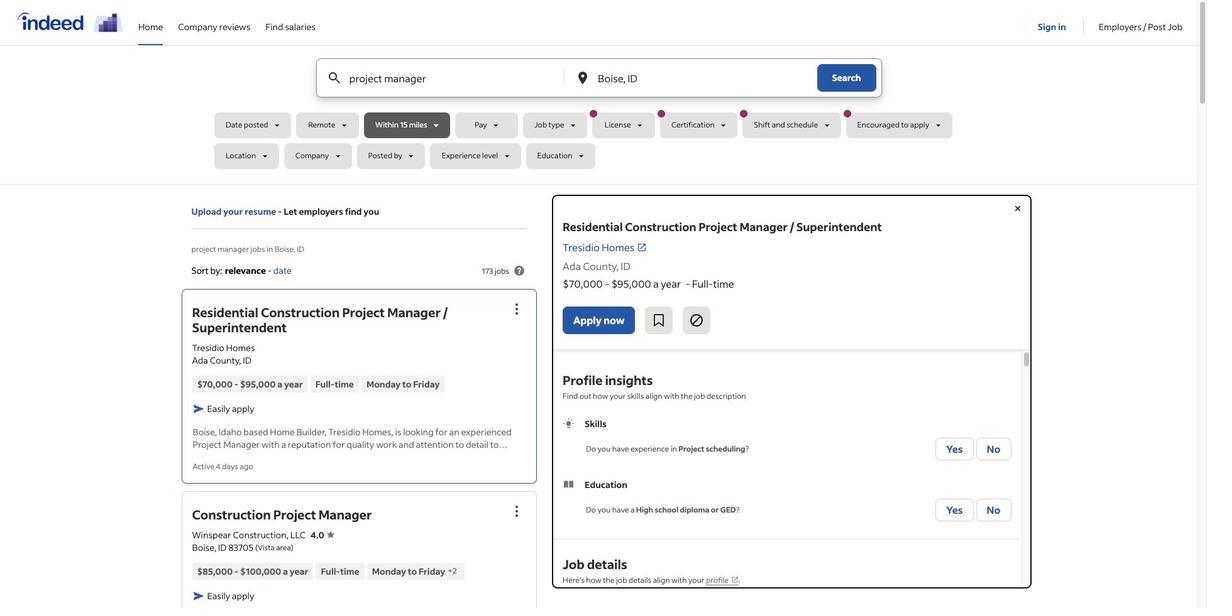Task type: locate. For each thing, give the bounding box(es) containing it.
skills group
[[563, 418, 1012, 464]]

4.0 out of five stars rating image
[[311, 529, 335, 541]]

None search field
[[214, 58, 984, 174]]

1 vertical spatial group
[[503, 498, 531, 526]]

search: Job title, keywords, or company text field
[[347, 59, 543, 97]]

0 vertical spatial group
[[503, 296, 531, 324]]

save this job image
[[652, 313, 667, 328]]

1 group from the top
[[503, 296, 531, 324]]

group
[[503, 296, 531, 324], [503, 498, 531, 526]]

2 group from the top
[[503, 498, 531, 526]]

job preferences (opens in a new window) image
[[732, 577, 739, 584]]

close job details image
[[1011, 201, 1026, 216]]

education group
[[563, 479, 1012, 525]]

tresidio homes (opens in a new tab) image
[[637, 243, 648, 253]]



Task type: describe. For each thing, give the bounding box(es) containing it.
at indeed, we're committed to increasing representation of women at all levels of indeed's global workforce to at least 50% by 2030 image
[[93, 13, 123, 32]]

not interested image
[[690, 313, 705, 328]]

help icon image
[[512, 264, 527, 279]]

Edit location text field
[[596, 59, 792, 97]]



Task type: vqa. For each thing, say whether or not it's contained in the screenshot.
aissi inc (opens in a new tab) image in the right top of the page
no



